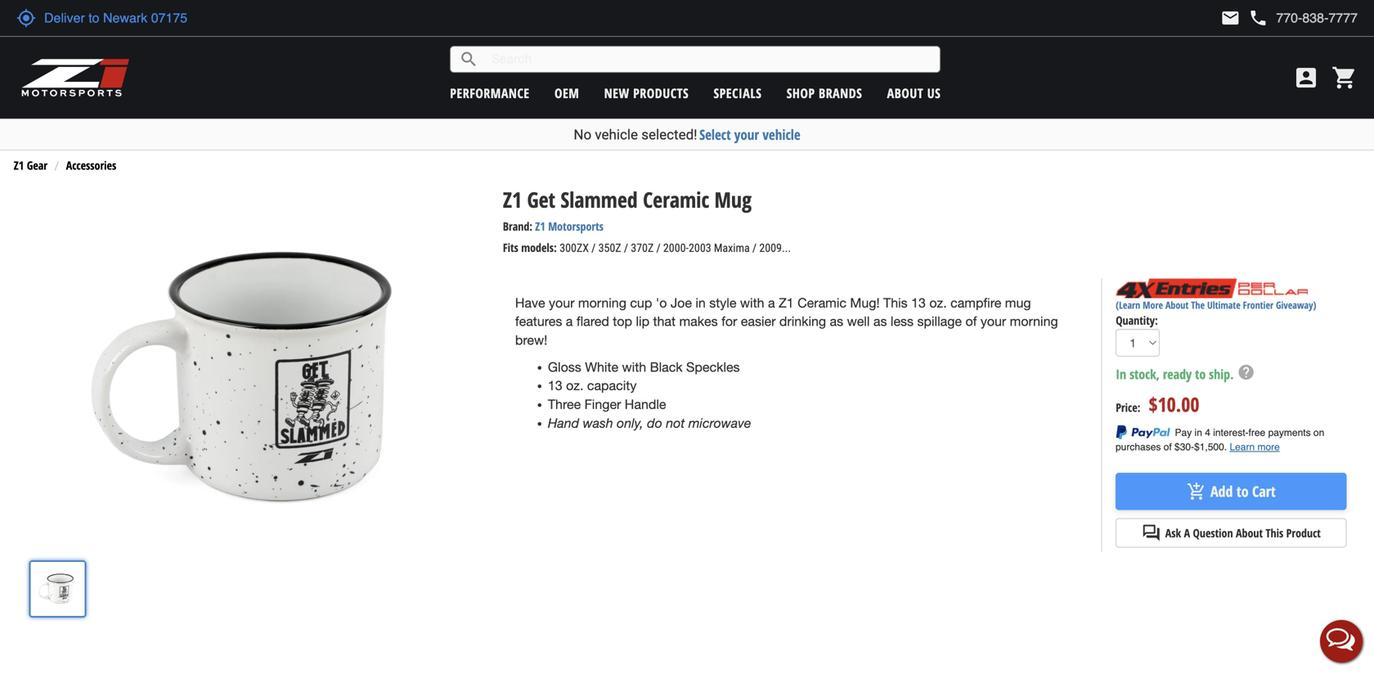Task type: describe. For each thing, give the bounding box(es) containing it.
gloss white with black speckles 13 oz. capacity three finger handle hand wash only, do not microwave
[[548, 359, 751, 431]]

0 horizontal spatial a
[[566, 314, 573, 329]]

this inside question_answer ask a question about this product
[[1266, 525, 1284, 541]]

1 horizontal spatial vehicle
[[763, 125, 801, 144]]

capacity
[[587, 378, 637, 393]]

ceramic inside z1 get slammed ceramic mug brand: z1 motorsports fits models: 300zx / 350z / 370z / 2000-2003 maxima / 2009...
[[643, 185, 709, 214]]

brands
[[819, 84, 862, 102]]

add
[[1211, 481, 1233, 501]]

question_answer ask a question about this product
[[1142, 523, 1321, 543]]

about us
[[887, 84, 941, 102]]

question_answer
[[1142, 523, 1161, 543]]

phone link
[[1249, 8, 1358, 28]]

2003
[[689, 241, 711, 255]]

ultimate
[[1207, 298, 1241, 312]]

370z
[[631, 241, 654, 255]]

13 inside have your morning cup 'o joe in style with a z1 ceramic mug! this 13 oz. campfire mug features a flared top lip that makes for easier drinking as well as less spillage of your morning brew!
[[911, 295, 926, 310]]

add_shopping_cart add to cart
[[1187, 481, 1276, 501]]

black
[[650, 359, 683, 375]]

hand
[[548, 415, 579, 431]]

1 vertical spatial your
[[549, 295, 575, 310]]

top
[[613, 314, 632, 329]]

300zx
[[560, 241, 589, 255]]

white
[[585, 359, 618, 375]]

13 inside gloss white with black speckles 13 oz. capacity three finger handle hand wash only, do not microwave
[[548, 378, 563, 393]]

0 horizontal spatial morning
[[578, 295, 627, 310]]

mug!
[[850, 295, 880, 310]]

no
[[574, 126, 592, 143]]

brew!
[[515, 332, 547, 348]]

'o
[[656, 295, 667, 310]]

350z
[[598, 241, 621, 255]]

select your vehicle link
[[699, 125, 801, 144]]

quantity:
[[1116, 313, 1158, 328]]

z1 motorsports link
[[535, 218, 604, 234]]

style
[[709, 295, 737, 310]]

more
[[1143, 298, 1163, 312]]

0 vertical spatial a
[[768, 295, 775, 310]]

vehicle inside no vehicle selected! select your vehicle
[[595, 126, 638, 143]]

2 horizontal spatial your
[[981, 314, 1006, 329]]

cart
[[1252, 481, 1276, 501]]

oem link
[[555, 84, 579, 102]]

about us link
[[887, 84, 941, 102]]

not
[[666, 415, 685, 431]]

new
[[604, 84, 630, 102]]

speckles
[[686, 359, 740, 375]]

the
[[1191, 298, 1205, 312]]

1 as from the left
[[830, 314, 843, 329]]

flared
[[577, 314, 609, 329]]

gloss
[[548, 359, 581, 375]]

mug
[[715, 185, 752, 214]]

z1 up models:
[[535, 218, 545, 234]]

ship.
[[1209, 365, 1234, 383]]

giveaway)
[[1276, 298, 1316, 312]]

gear
[[27, 158, 47, 173]]

shopping_cart link
[[1328, 65, 1358, 91]]

4 / from the left
[[753, 241, 757, 255]]

only,
[[617, 415, 643, 431]]

specials
[[714, 84, 762, 102]]

accessories link
[[66, 158, 116, 173]]

z1 left "gear"
[[14, 158, 24, 173]]

less
[[891, 314, 914, 329]]

z1 get slammed ceramic mug brand: z1 motorsports fits models: 300zx / 350z / 370z / 2000-2003 maxima / 2009...
[[503, 185, 791, 255]]

three
[[548, 397, 581, 412]]

well
[[847, 314, 870, 329]]

oz. inside have your morning cup 'o joe in style with a z1 ceramic mug! this 13 oz. campfire mug features a flared top lip that makes for easier drinking as well as less spillage of your morning brew!
[[930, 295, 947, 310]]

have your morning cup 'o joe in style with a z1 ceramic mug! this 13 oz. campfire mug features a flared top lip that makes for easier drinking as well as less spillage of your morning brew!
[[515, 295, 1058, 348]]

search
[[459, 49, 479, 69]]

z1 inside have your morning cup 'o joe in style with a z1 ceramic mug! this 13 oz. campfire mug features a flared top lip that makes for easier drinking as well as less spillage of your morning brew!
[[779, 295, 794, 310]]

wash
[[583, 415, 613, 431]]

z1 gear
[[14, 158, 47, 173]]

product
[[1286, 525, 1321, 541]]



Task type: vqa. For each thing, say whether or not it's contained in the screenshot.
middle about
yes



Task type: locate. For each thing, give the bounding box(es) containing it.
oem
[[555, 84, 579, 102]]

0 vertical spatial this
[[883, 295, 908, 310]]

easier
[[741, 314, 776, 329]]

0 vertical spatial oz.
[[930, 295, 947, 310]]

makes
[[679, 314, 718, 329]]

vehicle down shop
[[763, 125, 801, 144]]

with up easier
[[740, 295, 764, 310]]

13 up less
[[911, 295, 926, 310]]

slammed
[[561, 185, 638, 214]]

ready
[[1163, 365, 1192, 383]]

z1 up drinking
[[779, 295, 794, 310]]

0 horizontal spatial this
[[883, 295, 908, 310]]

0 vertical spatial with
[[740, 295, 764, 310]]

shop brands link
[[787, 84, 862, 102]]

morning
[[578, 295, 627, 310], [1010, 314, 1058, 329]]

mail link
[[1221, 8, 1240, 28]]

0 horizontal spatial ceramic
[[643, 185, 709, 214]]

cup
[[630, 295, 652, 310]]

z1 motorsports logo image
[[20, 57, 130, 98]]

no vehicle selected! select your vehicle
[[574, 125, 801, 144]]

1 horizontal spatial your
[[734, 125, 759, 144]]

about inside question_answer ask a question about this product
[[1236, 525, 1263, 541]]

vehicle right no
[[595, 126, 638, 143]]

your right the select
[[734, 125, 759, 144]]

2 as from the left
[[874, 314, 887, 329]]

us
[[927, 84, 941, 102]]

shop
[[787, 84, 815, 102]]

0 horizontal spatial vehicle
[[595, 126, 638, 143]]

microwave
[[689, 415, 751, 431]]

2 / from the left
[[624, 241, 628, 255]]

1 horizontal spatial with
[[740, 295, 764, 310]]

mail
[[1221, 8, 1240, 28]]

brand:
[[503, 218, 533, 234]]

shopping_cart
[[1332, 65, 1358, 91]]

about left the us
[[887, 84, 924, 102]]

help
[[1237, 363, 1255, 381]]

motorsports
[[548, 218, 604, 234]]

a left flared
[[566, 314, 573, 329]]

your right of at the right top of page
[[981, 314, 1006, 329]]

1 horizontal spatial 13
[[911, 295, 926, 310]]

in stock, ready to ship. help
[[1116, 363, 1255, 383]]

as left well
[[830, 314, 843, 329]]

1 horizontal spatial oz.
[[930, 295, 947, 310]]

with inside have your morning cup 'o joe in style with a z1 ceramic mug! this 13 oz. campfire mug features a flared top lip that makes for easier drinking as well as less spillage of your morning brew!
[[740, 295, 764, 310]]

0 vertical spatial your
[[734, 125, 759, 144]]

price:
[[1116, 399, 1141, 415]]

1 vertical spatial about
[[1166, 298, 1189, 312]]

2 vertical spatial about
[[1236, 525, 1263, 541]]

1 vertical spatial this
[[1266, 525, 1284, 541]]

1 vertical spatial with
[[622, 359, 646, 375]]

a up easier
[[768, 295, 775, 310]]

oz. up spillage
[[930, 295, 947, 310]]

1 horizontal spatial this
[[1266, 525, 1284, 541]]

stock,
[[1130, 365, 1160, 383]]

(learn more about the ultimate frontier giveaway) link
[[1116, 298, 1316, 312]]

selected!
[[642, 126, 697, 143]]

get
[[527, 185, 555, 214]]

spillage
[[917, 314, 962, 329]]

select
[[699, 125, 731, 144]]

0 horizontal spatial with
[[622, 359, 646, 375]]

with inside gloss white with black speckles 13 oz. capacity three finger handle hand wash only, do not microwave
[[622, 359, 646, 375]]

with up capacity
[[622, 359, 646, 375]]

/ left 350z at the top left of page
[[592, 241, 596, 255]]

13 up the three
[[548, 378, 563, 393]]

0 horizontal spatial about
[[887, 84, 924, 102]]

campfire
[[951, 295, 1002, 310]]

morning up flared
[[578, 295, 627, 310]]

1 horizontal spatial to
[[1237, 481, 1249, 501]]

0 vertical spatial to
[[1195, 365, 1206, 383]]

1 horizontal spatial ceramic
[[798, 295, 847, 310]]

z1 gear link
[[14, 158, 47, 173]]

1 vertical spatial oz.
[[566, 378, 584, 393]]

oz. inside gloss white with black speckles 13 oz. capacity three finger handle hand wash only, do not microwave
[[566, 378, 584, 393]]

0 horizontal spatial your
[[549, 295, 575, 310]]

drinking
[[779, 314, 826, 329]]

that
[[653, 314, 676, 329]]

/ right 350z at the top left of page
[[624, 241, 628, 255]]

13
[[911, 295, 926, 310], [548, 378, 563, 393]]

new products link
[[604, 84, 689, 102]]

finger
[[585, 397, 621, 412]]

have
[[515, 295, 545, 310]]

0 horizontal spatial as
[[830, 314, 843, 329]]

to inside in stock, ready to ship. help
[[1195, 365, 1206, 383]]

ask
[[1166, 525, 1181, 541]]

0 vertical spatial 13
[[911, 295, 926, 310]]

ceramic inside have your morning cup 'o joe in style with a z1 ceramic mug! this 13 oz. campfire mug features a flared top lip that makes for easier drinking as well as less spillage of your morning brew!
[[798, 295, 847, 310]]

oz. down gloss
[[566, 378, 584, 393]]

ceramic up 2000- at the top of page
[[643, 185, 709, 214]]

/ left 2009...
[[753, 241, 757, 255]]

in
[[696, 295, 706, 310]]

models:
[[521, 240, 557, 255]]

about
[[887, 84, 924, 102], [1166, 298, 1189, 312], [1236, 525, 1263, 541]]

(learn
[[1116, 298, 1140, 312]]

1 vertical spatial ceramic
[[798, 295, 847, 310]]

with
[[740, 295, 764, 310], [622, 359, 646, 375]]

1 horizontal spatial about
[[1166, 298, 1189, 312]]

mail phone
[[1221, 8, 1268, 28]]

new products
[[604, 84, 689, 102]]

0 horizontal spatial 13
[[548, 378, 563, 393]]

to left ship.
[[1195, 365, 1206, 383]]

account_box link
[[1289, 65, 1324, 91]]

account_box
[[1293, 65, 1319, 91]]

2 vertical spatial your
[[981, 314, 1006, 329]]

this up less
[[883, 295, 908, 310]]

mug
[[1005, 295, 1031, 310]]

your up features
[[549, 295, 575, 310]]

handle
[[625, 397, 666, 412]]

Search search field
[[479, 47, 940, 72]]

performance
[[450, 84, 530, 102]]

phone
[[1249, 8, 1268, 28]]

a
[[1184, 525, 1190, 541]]

in
[[1116, 365, 1126, 383]]

0 horizontal spatial oz.
[[566, 378, 584, 393]]

this inside have your morning cup 'o joe in style with a z1 ceramic mug! this 13 oz. campfire mug features a flared top lip that makes for easier drinking as well as less spillage of your morning brew!
[[883, 295, 908, 310]]

1 horizontal spatial morning
[[1010, 314, 1058, 329]]

this
[[883, 295, 908, 310], [1266, 525, 1284, 541]]

shop brands
[[787, 84, 862, 102]]

ceramic up drinking
[[798, 295, 847, 310]]

1 vertical spatial to
[[1237, 481, 1249, 501]]

to
[[1195, 365, 1206, 383], [1237, 481, 1249, 501]]

morning down mug
[[1010, 314, 1058, 329]]

accessories
[[66, 158, 116, 173]]

1 vertical spatial morning
[[1010, 314, 1058, 329]]

fits
[[503, 240, 518, 255]]

as
[[830, 314, 843, 329], [874, 314, 887, 329]]

this left product
[[1266, 525, 1284, 541]]

1 horizontal spatial as
[[874, 314, 887, 329]]

joe
[[671, 295, 692, 310]]

2 horizontal spatial about
[[1236, 525, 1263, 541]]

/ right 370z
[[656, 241, 661, 255]]

0 vertical spatial ceramic
[[643, 185, 709, 214]]

1 / from the left
[[592, 241, 596, 255]]

z1 up brand:
[[503, 185, 522, 214]]

my_location
[[16, 8, 36, 28]]

0 horizontal spatial to
[[1195, 365, 1206, 383]]

1 vertical spatial 13
[[548, 378, 563, 393]]

about right question
[[1236, 525, 1263, 541]]

lip
[[636, 314, 650, 329]]

1 horizontal spatial a
[[768, 295, 775, 310]]

price: $10.00
[[1116, 391, 1200, 417]]

(learn more about the ultimate frontier giveaway)
[[1116, 298, 1316, 312]]

2000-
[[663, 241, 689, 255]]

2009...
[[759, 241, 791, 255]]

features
[[515, 314, 562, 329]]

as right well
[[874, 314, 887, 329]]

maxima
[[714, 241, 750, 255]]

about left the
[[1166, 298, 1189, 312]]

to right add
[[1237, 481, 1249, 501]]

0 vertical spatial about
[[887, 84, 924, 102]]

3 / from the left
[[656, 241, 661, 255]]

1 vertical spatial a
[[566, 314, 573, 329]]

$10.00
[[1149, 391, 1200, 417]]

0 vertical spatial morning
[[578, 295, 627, 310]]

your
[[734, 125, 759, 144], [549, 295, 575, 310], [981, 314, 1006, 329]]

frontier
[[1243, 298, 1274, 312]]

a
[[768, 295, 775, 310], [566, 314, 573, 329]]



